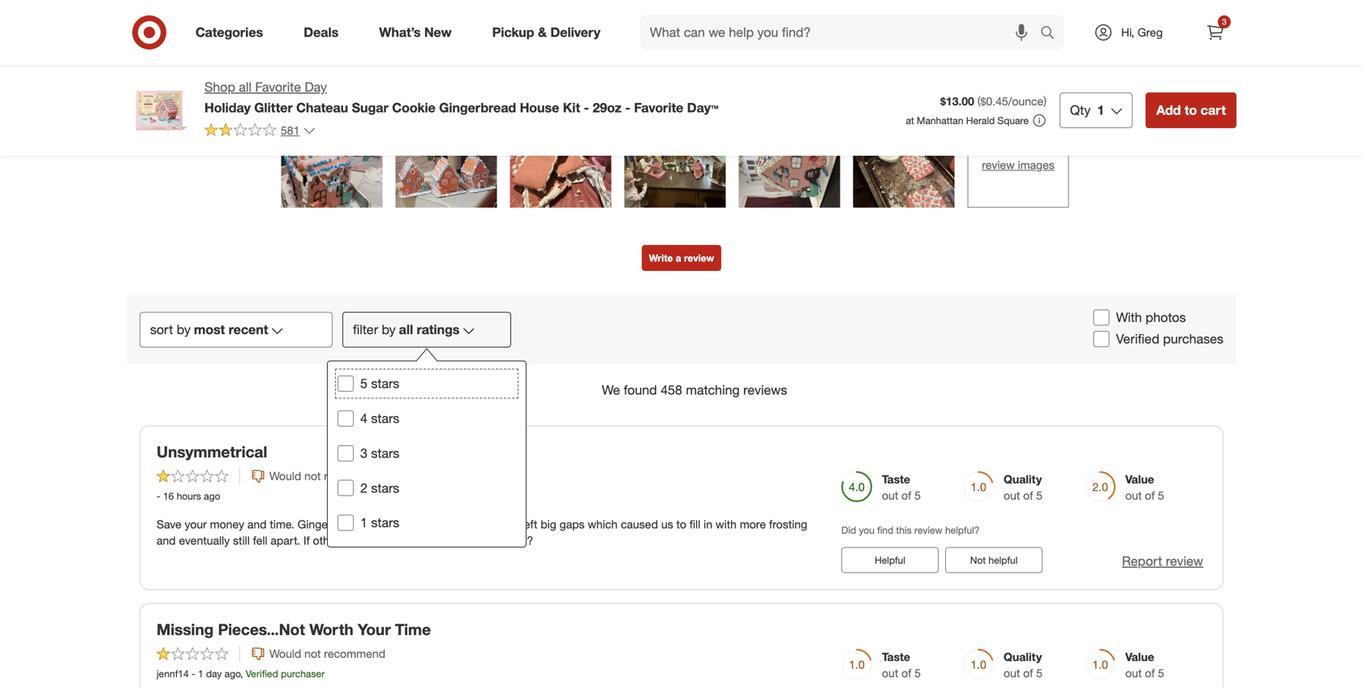 Task type: vqa. For each thing, say whether or not it's contained in the screenshot.
stock
no



Task type: describe. For each thing, give the bounding box(es) containing it.
qty
[[1070, 102, 1091, 118]]

guest review image 6 of 12, zoom in image
[[853, 106, 955, 208]]

do
[[403, 533, 416, 548]]

guest review image 3 of 12, zoom in image
[[510, 106, 611, 208]]

with
[[716, 517, 737, 531]]

$0.45
[[981, 94, 1008, 108]]

we
[[602, 382, 620, 398]]

pickup
[[492, 24, 534, 40]]

reviews
[[743, 382, 787, 398]]

a
[[676, 252, 681, 264]]

- 16 hours ago
[[157, 490, 220, 502]]

eventually
[[179, 533, 230, 548]]

guest review image 2 of 12, zoom in image
[[396, 106, 497, 208]]

Verified purchases checkbox
[[1093, 331, 1110, 347]]

review inside "see more review images"
[[982, 158, 1015, 172]]

- left 16
[[157, 490, 160, 502]]

chateau
[[296, 100, 348, 115]]

to inside save your money and time. gingerbread house was unsymmetrical and left big gaps which caused us to fill in with more frosting and eventually still fell apart. if other brands can do it right why can't they?
[[676, 517, 686, 531]]

2 vertical spatial value
[[1125, 650, 1154, 664]]

0 vertical spatial quality
[[661, 0, 700, 14]]

review right this
[[914, 524, 942, 536]]

0 horizontal spatial and
[[157, 533, 176, 548]]

&
[[538, 24, 547, 40]]

hi,
[[1121, 25, 1134, 39]]

guest review image 1 of 12, zoom in image
[[281, 106, 383, 208]]

this
[[896, 524, 912, 536]]

to inside button
[[1185, 102, 1197, 118]]

shop
[[204, 79, 235, 95]]

pickup & delivery link
[[478, 15, 621, 50]]

can
[[381, 533, 399, 548]]

gingerbread inside save your money and time. gingerbread house was unsymmetrical and left big gaps which caused us to fill in with more frosting and eventually still fell apart. if other brands can do it right why can't they?
[[298, 517, 361, 531]]

0 vertical spatial ago
[[204, 490, 220, 502]]

deals link
[[290, 15, 359, 50]]

$13.00 ( $0.45 /ounce )
[[940, 94, 1047, 108]]

categories
[[196, 24, 263, 40]]

photos
[[1146, 309, 1186, 325]]

stars for 5 stars
[[371, 376, 399, 392]]

more inside "see more review images"
[[1017, 141, 1043, 156]]

most
[[194, 322, 225, 338]]

sugar
[[352, 100, 388, 115]]

matching
[[686, 382, 740, 398]]

by for sort by
[[177, 322, 191, 338]]

2 vertical spatial quality out of 5
[[1004, 650, 1043, 680]]

we found 458 matching reviews
[[602, 382, 787, 398]]

did you find this review helpful?
[[841, 524, 980, 536]]

would for missing pieces...not worth your time
[[269, 647, 301, 661]]

day™
[[687, 100, 718, 115]]

0 vertical spatial value out of 5
[[783, 0, 822, 31]]

us
[[661, 517, 673, 531]]

3 link
[[1198, 15, 1233, 50]]

they?
[[505, 533, 533, 548]]

recent
[[229, 322, 268, 338]]

purchaser
[[281, 668, 325, 680]]

other
[[313, 533, 339, 548]]

all inside shop all favorite day holiday glitter chateau sugar cookie gingerbread house kit - 29oz - favorite day™
[[239, 79, 252, 95]]

1 stars checkbox
[[338, 515, 354, 531]]

frosting
[[769, 517, 807, 531]]

0 vertical spatial verified
[[1116, 331, 1159, 347]]

see more review images
[[982, 141, 1055, 172]]

at manhattan herald square
[[906, 114, 1029, 127]]

2 horizontal spatial and
[[499, 517, 518, 531]]

2 stars checkbox
[[338, 480, 354, 496]]

purchases
[[1163, 331, 1224, 347]]

3 for 3
[[1222, 17, 1227, 27]]

stars for 2 stars
[[371, 480, 399, 496]]

pieces...not
[[218, 620, 305, 639]]

sort by most recent
[[150, 322, 268, 338]]

in
[[704, 517, 712, 531]]

see
[[994, 141, 1014, 156]]

right
[[428, 533, 451, 548]]

1 vertical spatial quality
[[1004, 472, 1042, 487]]

kit
[[563, 100, 580, 115]]

3 stars checkbox
[[338, 445, 354, 462]]

add to cart
[[1156, 102, 1226, 118]]

add
[[1156, 102, 1181, 118]]

more inside save your money and time. gingerbread house was unsymmetrical and left big gaps which caused us to fill in with more frosting and eventually still fell apart. if other brands can do it right why can't they?
[[740, 517, 766, 531]]

helpful
[[989, 554, 1018, 566]]

house
[[364, 517, 395, 531]]

holiday
[[204, 100, 251, 115]]

5 stars checkbox
[[338, 376, 354, 392]]

,
[[240, 668, 243, 680]]

review images
[[626, 67, 737, 86]]

helpful
[[875, 554, 905, 566]]

2 stars
[[360, 480, 399, 496]]

2 taste out of 5 from the top
[[882, 650, 921, 680]]

guest review image 4 of 12, zoom in image
[[624, 106, 726, 208]]

gingerbread inside shop all favorite day holiday glitter chateau sugar cookie gingerbread house kit - 29oz - favorite day™
[[439, 100, 516, 115]]

it
[[419, 533, 425, 548]]

458
[[661, 382, 682, 398]]

report review
[[1122, 553, 1203, 569]]

your
[[185, 517, 207, 531]]

1 vertical spatial verified
[[246, 668, 278, 680]]

581 link
[[204, 122, 316, 141]]

4 stars
[[360, 411, 399, 426]]

stars for 1 stars
[[371, 515, 399, 531]]

would not recommend for unsymmetrical
[[269, 469, 385, 483]]

at
[[906, 114, 914, 127]]

day
[[206, 668, 222, 680]]

- left day
[[191, 668, 195, 680]]

hi, greg
[[1121, 25, 1163, 39]]

add to cart button
[[1146, 92, 1236, 128]]

would for unsymmetrical
[[269, 469, 301, 483]]

what's new
[[379, 24, 452, 40]]

filter
[[353, 322, 378, 338]]

which
[[588, 517, 618, 531]]

not for unsymmetrical
[[304, 469, 321, 483]]

qty 1
[[1070, 102, 1104, 118]]

1 taste out of 5 from the top
[[882, 472, 921, 503]]

- right 29oz
[[625, 100, 630, 115]]

did
[[841, 524, 856, 536]]

581
[[281, 123, 300, 137]]

not for missing pieces...not worth your time
[[304, 647, 321, 661]]

1 vertical spatial value
[[1125, 472, 1154, 487]]

0 vertical spatial value
[[783, 0, 812, 14]]

1 horizontal spatial favorite
[[634, 100, 683, 115]]

3 for 3 stars
[[360, 445, 367, 461]]

time.
[[270, 517, 294, 531]]

sort
[[150, 322, 173, 338]]

new
[[424, 24, 452, 40]]

missing
[[157, 620, 214, 639]]

day
[[305, 79, 327, 95]]

1 stars
[[360, 515, 399, 531]]



Task type: locate. For each thing, give the bounding box(es) containing it.
0 vertical spatial 1
[[1097, 102, 1104, 118]]

5 stars
[[360, 376, 399, 392]]

1 vertical spatial quality out of 5
[[1004, 472, 1043, 503]]

1 horizontal spatial verified
[[1116, 331, 1159, 347]]

With photos checkbox
[[1093, 309, 1110, 326]]

1 vertical spatial 1
[[360, 515, 367, 531]]

0 vertical spatial images
[[684, 67, 737, 86]]

you
[[859, 524, 875, 536]]

1 right qty
[[1097, 102, 1104, 118]]

glitter
[[254, 100, 293, 115]]

all
[[239, 79, 252, 95], [399, 322, 413, 338]]

by for filter by
[[382, 322, 396, 338]]

unsymmetrical
[[422, 517, 496, 531]]

1 horizontal spatial by
[[382, 322, 396, 338]]

can't
[[478, 533, 502, 548]]

time
[[395, 620, 431, 639]]

1 left day
[[198, 668, 203, 680]]

what's
[[379, 24, 421, 40]]

2
[[360, 480, 367, 496]]

0 vertical spatial 3
[[1222, 17, 1227, 27]]

jennf14
[[157, 668, 189, 680]]

review down see
[[982, 158, 1015, 172]]

0 horizontal spatial ago
[[204, 490, 220, 502]]

stars for 4 stars
[[371, 411, 399, 426]]

find
[[877, 524, 893, 536]]

- right kit
[[584, 100, 589, 115]]

if
[[303, 533, 310, 548]]

2 not from the top
[[304, 647, 321, 661]]

stars up the 4 stars
[[371, 376, 399, 392]]

1 horizontal spatial to
[[1185, 102, 1197, 118]]

1 vertical spatial ago
[[225, 668, 240, 680]]

1 recommend from the top
[[324, 469, 385, 483]]

not
[[304, 469, 321, 483], [304, 647, 321, 661]]

29oz
[[593, 100, 622, 115]]

0 horizontal spatial by
[[177, 322, 191, 338]]

1 horizontal spatial more
[[1017, 141, 1043, 156]]

1 horizontal spatial 3
[[1222, 17, 1227, 27]]

0 horizontal spatial more
[[740, 517, 766, 531]]

(
[[977, 94, 981, 108]]

stars up 'can'
[[371, 515, 399, 531]]

would down the missing pieces...not worth your time
[[269, 647, 301, 661]]

1 vertical spatial value out of 5
[[1125, 472, 1164, 503]]

stars right 2 at the left bottom
[[371, 480, 399, 496]]

images down square
[[1018, 158, 1055, 172]]

1 by from the left
[[177, 322, 191, 338]]

2 vertical spatial quality
[[1004, 650, 1042, 664]]

2 would not recommend from the top
[[269, 647, 385, 661]]

found
[[624, 382, 657, 398]]

1 vertical spatial to
[[676, 517, 686, 531]]

recommend down your
[[324, 647, 385, 661]]

square
[[997, 114, 1029, 127]]

0 horizontal spatial favorite
[[255, 79, 301, 95]]

1 vertical spatial not
[[304, 647, 321, 661]]

3 right 3 stars checkbox
[[360, 445, 367, 461]]

your
[[358, 620, 391, 639]]

1 vertical spatial all
[[399, 322, 413, 338]]

would not recommend
[[269, 469, 385, 483], [269, 647, 385, 661]]

images inside "see more review images"
[[1018, 158, 1055, 172]]

by right sort on the top left of the page
[[177, 322, 191, 338]]

1 up brands
[[360, 515, 367, 531]]

apart.
[[271, 533, 300, 548]]

1 horizontal spatial gingerbread
[[439, 100, 516, 115]]

0 horizontal spatial all
[[239, 79, 252, 95]]

verified down with
[[1116, 331, 1159, 347]]

money
[[210, 517, 244, 531]]

0 horizontal spatial 1
[[198, 668, 203, 680]]

and down save
[[157, 533, 176, 548]]

1 not from the top
[[304, 469, 321, 483]]

0 vertical spatial would not recommend
[[269, 469, 385, 483]]

4 stars checkbox
[[338, 411, 354, 427]]

2 stars from the top
[[371, 411, 399, 426]]

not up purchaser
[[304, 647, 321, 661]]

recommend for unsymmetrical
[[324, 469, 385, 483]]

1 taste from the top
[[882, 472, 910, 487]]

1 vertical spatial 3
[[360, 445, 367, 461]]

0 vertical spatial would
[[269, 469, 301, 483]]

and
[[247, 517, 267, 531], [499, 517, 518, 531], [157, 533, 176, 548]]

big
[[541, 517, 556, 531]]

and up 'fell'
[[247, 517, 267, 531]]

would not recommend for missing pieces...not worth your time
[[269, 647, 385, 661]]

gingerbread up other
[[298, 517, 361, 531]]

gaps
[[560, 517, 585, 531]]

cart
[[1201, 102, 1226, 118]]

1 horizontal spatial ago
[[225, 668, 240, 680]]

helpful?
[[945, 524, 980, 536]]

5 stars from the top
[[371, 515, 399, 531]]

2 horizontal spatial 1
[[1097, 102, 1104, 118]]

ago right hours
[[204, 490, 220, 502]]

brands
[[343, 533, 378, 548]]

2 vertical spatial value out of 5
[[1125, 650, 1164, 680]]

out of 5
[[540, 16, 578, 31]]

3 stars
[[360, 445, 399, 461]]

1 would not recommend from the top
[[269, 469, 385, 483]]

write a review
[[649, 252, 714, 264]]

more right see
[[1017, 141, 1043, 156]]

gingerbread left house at left top
[[439, 100, 516, 115]]

verified purchases
[[1116, 331, 1224, 347]]

0 vertical spatial gingerbread
[[439, 100, 516, 115]]

4
[[360, 411, 367, 426]]

pickup & delivery
[[492, 24, 600, 40]]

report review button
[[1122, 552, 1203, 571]]

by right the filter
[[382, 322, 396, 338]]

1 vertical spatial would not recommend
[[269, 647, 385, 661]]

3
[[1222, 17, 1227, 27], [360, 445, 367, 461]]

taste out of 5
[[882, 472, 921, 503], [882, 650, 921, 680]]

0 vertical spatial recommend
[[324, 469, 385, 483]]

helpful button
[[841, 547, 939, 573]]

fell
[[253, 533, 267, 548]]

stars down the 4 stars
[[371, 445, 399, 461]]

0 horizontal spatial 3
[[360, 445, 367, 461]]

stars for 3 stars
[[371, 445, 399, 461]]

images up day™
[[684, 67, 737, 86]]

to right the 'add'
[[1185, 102, 1197, 118]]

0 horizontal spatial to
[[676, 517, 686, 531]]

would not recommend down 3 stars checkbox
[[269, 469, 385, 483]]

1 stars from the top
[[371, 376, 399, 392]]

delivery
[[550, 24, 600, 40]]

$13.00
[[940, 94, 974, 108]]

1 horizontal spatial 1
[[360, 515, 367, 531]]

left
[[521, 517, 537, 531]]

0 horizontal spatial gingerbread
[[298, 517, 361, 531]]

1 horizontal spatial images
[[1018, 158, 1055, 172]]

favorite up glitter
[[255, 79, 301, 95]]

more right with
[[740, 517, 766, 531]]

1 vertical spatial taste out of 5
[[882, 650, 921, 680]]

write a review button
[[642, 245, 721, 271]]

more
[[1017, 141, 1043, 156], [740, 517, 766, 531]]

1 horizontal spatial and
[[247, 517, 267, 531]]

all left ratings on the left top of page
[[399, 322, 413, 338]]

1 horizontal spatial all
[[399, 322, 413, 338]]

1 vertical spatial gingerbread
[[298, 517, 361, 531]]

What can we help you find? suggestions appear below search field
[[640, 15, 1044, 50]]

with
[[1116, 309, 1142, 325]]

ago right day
[[225, 668, 240, 680]]

with photos
[[1116, 309, 1186, 325]]

0 vertical spatial taste
[[882, 472, 910, 487]]

2 would from the top
[[269, 647, 301, 661]]

not left 2 stars checkbox
[[304, 469, 321, 483]]

not helpful
[[970, 554, 1018, 566]]

0 horizontal spatial verified
[[246, 668, 278, 680]]

report
[[1122, 553, 1162, 569]]

quality
[[661, 0, 700, 14], [1004, 472, 1042, 487], [1004, 650, 1042, 664]]

guest review image 5 of 12, zoom in image
[[739, 106, 840, 208]]

would up time.
[[269, 469, 301, 483]]

2 by from the left
[[382, 322, 396, 338]]

not
[[970, 554, 986, 566]]

2 taste from the top
[[882, 650, 910, 664]]

to
[[1185, 102, 1197, 118], [676, 517, 686, 531]]

categories link
[[182, 15, 283, 50]]

0 vertical spatial more
[[1017, 141, 1043, 156]]

0 vertical spatial to
[[1185, 102, 1197, 118]]

review right a
[[684, 252, 714, 264]]

write
[[649, 252, 673, 264]]

save your money and time. gingerbread house was unsymmetrical and left big gaps which caused us to fill in with more frosting and eventually still fell apart. if other brands can do it right why can't they?
[[157, 517, 807, 548]]

1 vertical spatial would
[[269, 647, 301, 661]]

would not recommend down worth
[[269, 647, 385, 661]]

recommend for missing pieces...not worth your time
[[324, 647, 385, 661]]

to left fill
[[676, 517, 686, 531]]

see more review images button
[[968, 106, 1069, 208]]

1 vertical spatial favorite
[[634, 100, 683, 115]]

and up they?
[[499, 517, 518, 531]]

verified right , at the left bottom
[[246, 668, 278, 680]]

save
[[157, 517, 182, 531]]

1 vertical spatial images
[[1018, 158, 1055, 172]]

1 vertical spatial more
[[740, 517, 766, 531]]

search
[[1033, 26, 1072, 42]]

1 would from the top
[[269, 469, 301, 483]]

0 horizontal spatial images
[[684, 67, 737, 86]]

3 right greg
[[1222, 17, 1227, 27]]

image of holiday glitter chateau sugar cookie gingerbread house kit - 29oz - favorite day™ image
[[127, 78, 191, 143]]

0 vertical spatial favorite
[[255, 79, 301, 95]]

1 vertical spatial taste
[[882, 650, 910, 664]]

caused
[[621, 517, 658, 531]]

2 vertical spatial 1
[[198, 668, 203, 680]]

)
[[1043, 94, 1047, 108]]

favorite down review
[[634, 100, 683, 115]]

4 stars from the top
[[371, 480, 399, 496]]

stars right 4
[[371, 411, 399, 426]]

-
[[584, 100, 589, 115], [625, 100, 630, 115], [157, 490, 160, 502], [191, 668, 195, 680]]

2 recommend from the top
[[324, 647, 385, 661]]

0 vertical spatial all
[[239, 79, 252, 95]]

0 vertical spatial quality out of 5
[[661, 0, 700, 31]]

0 vertical spatial taste out of 5
[[882, 472, 921, 503]]

3 stars from the top
[[371, 445, 399, 461]]

review right report
[[1166, 553, 1203, 569]]

herald
[[966, 114, 995, 127]]

not helpful button
[[945, 547, 1043, 573]]

5
[[572, 16, 578, 31], [694, 16, 700, 31], [815, 16, 822, 31], [360, 376, 367, 392], [914, 489, 921, 503], [1036, 489, 1043, 503], [1158, 489, 1164, 503], [914, 666, 921, 680], [1036, 666, 1043, 680], [1158, 666, 1164, 680]]

1 vertical spatial recommend
[[324, 647, 385, 661]]

worth
[[309, 620, 353, 639]]

0 vertical spatial not
[[304, 469, 321, 483]]

review inside button
[[684, 252, 714, 264]]

recommend down 3 stars checkbox
[[324, 469, 385, 483]]

why
[[454, 533, 475, 548]]

all right shop
[[239, 79, 252, 95]]



